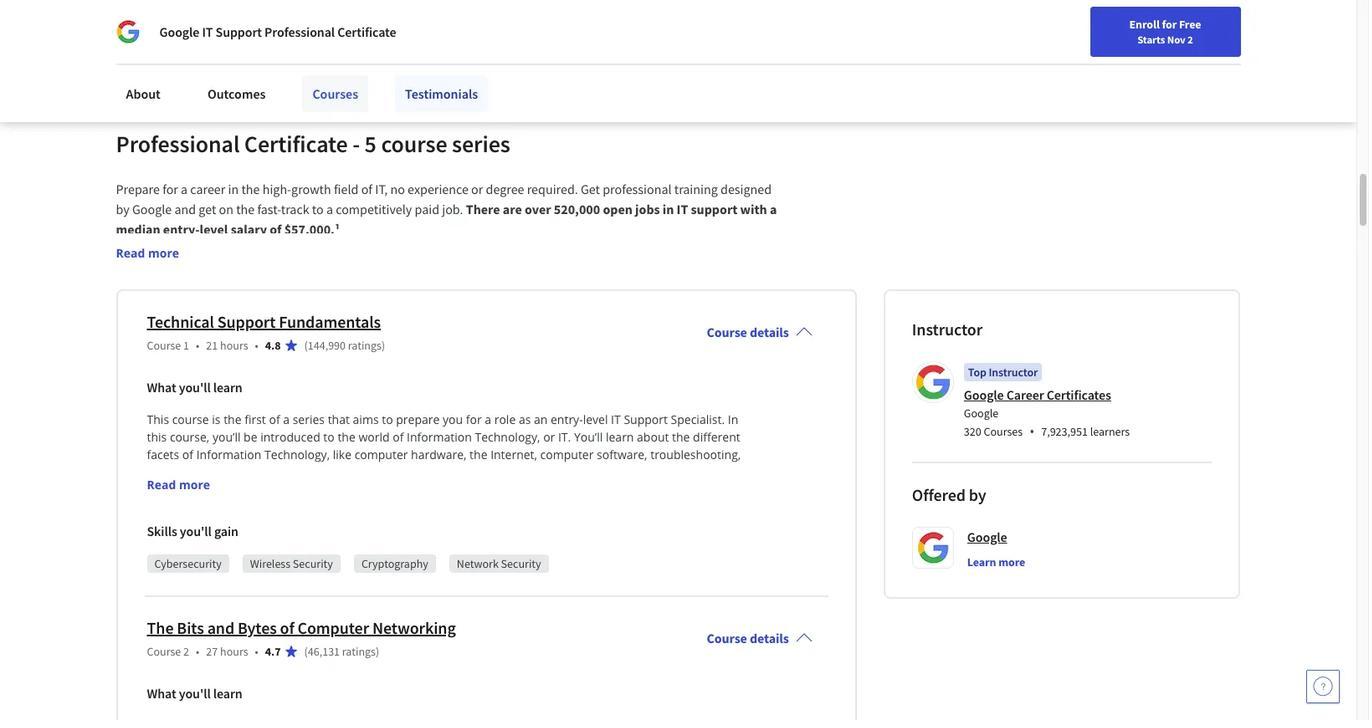 Task type: describe. For each thing, give the bounding box(es) containing it.
google inside prepare for a career in the high-growth field of it, no experience or degree required. get professional training designed by google and get on the fast-track to a competitively paid job.
[[132, 201, 172, 218]]

about
[[637, 430, 669, 446]]

course 1 • 21 hours •
[[147, 338, 259, 353]]

learn more button
[[968, 554, 1026, 571]]

the up 'troubleshooting,'
[[672, 430, 690, 446]]

0 vertical spatial course
[[381, 129, 447, 159]]

for link
[[132, 0, 228, 33]]

0 horizontal spatial courses
[[313, 85, 358, 102]]

free
[[1179, 17, 1202, 32]]

offered by
[[912, 485, 987, 506]]

0 vertical spatial learn
[[213, 379, 243, 396]]

1 horizontal spatial your
[[916, 53, 938, 68]]

career for google
[[1007, 387, 1044, 404]]

to up like
[[323, 430, 335, 446]]

0 horizontal spatial technology,
[[265, 447, 330, 463]]

over
[[525, 201, 551, 218]]

to inside prepare for a career in the high-growth field of it, no experience or degree required. get professional training designed by google and get on the fast-track to a competitively paid job.
[[312, 201, 324, 218]]

0 horizontal spatial this
[[147, 412, 169, 428]]

1 horizontal spatial by
[[969, 485, 987, 506]]

for inside this course is the first of a series that aims to prepare you for a role as an entry-level it support specialist. in this course, you'll be introduced to the world of information technology, or it. you'll learn about the different facets of information technology, like computer hardware, the internet, computer software, troubleshooting, and customer service. this course covers a wide variety of topics in it that are designed to give you an overview of what's to come in this certificate program.
[[466, 412, 482, 428]]

read for professional certificate - 5 course series
[[116, 245, 145, 261]]

topics
[[466, 465, 498, 481]]

1
[[183, 338, 189, 353]]

be
[[244, 430, 257, 446]]

google image
[[116, 20, 139, 44]]

you'll
[[574, 430, 603, 446]]

enroll for free starts nov 2
[[1130, 17, 1202, 46]]

0 horizontal spatial your
[[318, 25, 343, 42]]

0 horizontal spatial information
[[196, 447, 262, 463]]

to down customer
[[199, 482, 210, 498]]

social
[[207, 25, 240, 42]]

google it support professional certificate
[[159, 23, 396, 40]]

the up topics
[[470, 447, 488, 463]]

0 vertical spatial information
[[407, 430, 472, 446]]

• right 1
[[196, 338, 200, 353]]

27
[[206, 645, 218, 660]]

this course is the first of a series that aims to prepare you for a role as an entry-level it support specialist. in this course, you'll be introduced to the world of information technology, or it. you'll learn about the different facets of information technology, like computer hardware, the internet, computer software, troubleshooting, and customer service. this course covers a wide variety of topics in it that are designed to give you an overview of what's to come in this certificate program.
[[147, 412, 757, 498]]

certificate
[[282, 482, 336, 498]]

in down internet,
[[501, 465, 512, 481]]

the up like
[[338, 430, 356, 446]]

coursera image
[[20, 47, 126, 74]]

for
[[138, 8, 157, 25]]

media
[[242, 25, 278, 42]]

google down top
[[964, 387, 1004, 404]]

come
[[213, 482, 243, 498]]

in right media at left
[[304, 25, 315, 42]]

google career certificates link
[[964, 387, 1112, 404]]

read more for what
[[147, 477, 210, 493]]

overview
[[705, 465, 754, 481]]

there are over 520,000 open jobs in it support with a median entry-level salary of $57,000.¹
[[116, 201, 780, 238]]

2 what you'll learn from the top
[[147, 686, 243, 703]]

a up $57,000.¹
[[326, 201, 333, 218]]

ratings for technical support fundamentals
[[348, 338, 382, 353]]

show notifications image
[[1131, 54, 1151, 75]]

1 vertical spatial support
[[217, 312, 276, 333]]

1 what from the top
[[147, 379, 176, 396]]

1 vertical spatial an
[[688, 465, 702, 481]]

0 horizontal spatial course
[[172, 412, 209, 428]]

wireless
[[250, 557, 291, 572]]

entry- inside this course is the first of a series that aims to prepare you for a role as an entry-level it support specialist. in this course, you'll be introduced to the world of information technology, or it. you'll learn about the different facets of information technology, like computer hardware, the internet, computer software, troubleshooting, and customer service. this course covers a wide variety of topics in it that are designed to give you an overview of what's to come in this certificate program.
[[551, 412, 583, 428]]

in
[[728, 412, 739, 428]]

track
[[281, 201, 309, 218]]

details for the bits and bytes of computer networking
[[750, 631, 789, 647]]

jobs
[[635, 201, 660, 218]]

help center image
[[1313, 677, 1334, 697]]

4.7
[[265, 645, 281, 660]]

1 vertical spatial this
[[270, 465, 292, 481]]

find
[[892, 53, 914, 68]]

no
[[390, 181, 405, 198]]

offered
[[912, 485, 966, 506]]

and right media at left
[[280, 25, 302, 42]]

2 inside enroll for free starts nov 2
[[1188, 33, 1194, 46]]

find your new career
[[892, 53, 997, 68]]

specialist.
[[671, 412, 725, 428]]

) for the bits and bytes of computer networking
[[376, 645, 379, 660]]

support
[[691, 201, 738, 218]]

and inside this course is the first of a series that aims to prepare you for a role as an entry-level it support specialist. in this course, you'll be introduced to the world of information technology, or it. you'll learn about the different facets of information technology, like computer hardware, the internet, computer software, troubleshooting, and customer service. this course covers a wide variety of topics in it that are designed to give you an overview of what's to come in this certificate program.
[[147, 465, 168, 481]]

a left wide
[[373, 465, 380, 481]]

you'll
[[213, 430, 241, 446]]

like
[[333, 447, 352, 463]]

the left high-
[[241, 181, 260, 198]]

it down internet,
[[515, 465, 524, 481]]

it
[[179, 25, 187, 42]]

get
[[199, 201, 216, 218]]

designed inside this course is the first of a series that aims to prepare you for a role as an entry-level it support specialist. in this course, you'll be introduced to the world of information technology, or it. you'll learn about the different facets of information technology, like computer hardware, the internet, computer software, troubleshooting, and customer service. this course covers a wide variety of topics in it that are designed to give you an overview of what's to come in this certificate program.
[[573, 465, 623, 481]]

it.
[[558, 430, 571, 446]]

median
[[116, 221, 160, 238]]

46,131
[[308, 645, 340, 660]]

skills you'll gain
[[147, 523, 239, 540]]

nov
[[1168, 33, 1186, 46]]

course details button for technical support fundamentals
[[694, 301, 826, 364]]

the
[[147, 618, 174, 639]]

share
[[144, 25, 177, 42]]

21
[[206, 338, 218, 353]]

technical
[[147, 312, 214, 333]]

degree
[[486, 181, 524, 198]]

2 vertical spatial more
[[999, 555, 1026, 570]]

on inside prepare for a career in the high-growth field of it, no experience or degree required. get professional training designed by google and get on the fast-track to a competitively paid job.
[[219, 201, 234, 218]]

security for wireless security
[[293, 557, 333, 572]]

1 horizontal spatial course
[[295, 465, 332, 481]]

• left 4.7
[[255, 645, 259, 660]]

starts
[[1138, 33, 1166, 46]]

training
[[674, 181, 718, 198]]

world
[[359, 430, 390, 446]]

it up software,
[[611, 412, 621, 428]]

of right first
[[269, 412, 280, 428]]

for for enroll
[[1162, 17, 1177, 32]]

prepare
[[116, 181, 160, 198]]

of inside there are over 520,000 open jobs in it support with a median entry-level salary of $57,000.¹
[[270, 221, 282, 238]]

wide
[[383, 465, 409, 481]]

skills
[[147, 523, 177, 540]]

the right is
[[224, 412, 242, 428]]

0 horizontal spatial 2
[[183, 645, 189, 660]]

cybersecurity
[[154, 557, 222, 572]]

it inside there are over 520,000 open jobs in it support with a median entry-level salary of $57,000.¹
[[677, 201, 688, 218]]

320
[[964, 425, 982, 440]]

outcomes
[[208, 85, 266, 102]]

prepare
[[396, 412, 440, 428]]

0 vertical spatial an
[[534, 412, 548, 428]]

2 vertical spatial you'll
[[179, 686, 211, 703]]

1 vertical spatial you
[[665, 465, 685, 481]]

as
[[519, 412, 531, 428]]

0 vertical spatial series
[[452, 129, 510, 159]]

to right aims
[[382, 412, 393, 428]]

1 horizontal spatial this
[[259, 482, 279, 498]]

in inside there are over 520,000 open jobs in it support with a median entry-level salary of $57,000.¹
[[663, 201, 674, 218]]

0 vertical spatial certificate
[[338, 23, 396, 40]]

0 horizontal spatial professional
[[116, 129, 240, 159]]

the bits and bytes of computer networking link
[[147, 618, 456, 639]]

different
[[693, 430, 741, 446]]

computer
[[298, 618, 369, 639]]

fundamentals
[[279, 312, 381, 333]]

and up 27
[[207, 618, 235, 639]]

course details for technical support fundamentals
[[707, 324, 789, 341]]

( for fundamentals
[[304, 338, 308, 353]]

performance
[[346, 25, 418, 42]]

a left career
[[181, 181, 188, 198]]

field
[[334, 181, 359, 198]]

• left 4.8
[[255, 338, 259, 353]]

• inside top instructor google career certificates google 320 courses • 7,923,951 learners
[[1030, 423, 1035, 441]]

first
[[245, 412, 266, 428]]

course,
[[170, 430, 210, 446]]

salary
[[231, 221, 267, 238]]

career
[[190, 181, 225, 198]]

facets
[[147, 447, 179, 463]]

read more button for what
[[147, 476, 210, 494]]

1 horizontal spatial professional
[[265, 23, 335, 40]]

in inside prepare for a career in the high-growth field of it, no experience or degree required. get professional training designed by google and get on the fast-track to a competitively paid job.
[[228, 181, 239, 198]]

professional certificate - 5 course series
[[116, 129, 510, 159]]



Task type: vqa. For each thing, say whether or not it's contained in the screenshot.
WORLD
yes



Task type: locate. For each thing, give the bounding box(es) containing it.
a inside there are over 520,000 open jobs in it support with a median entry-level salary of $57,000.¹
[[770, 201, 777, 218]]

in right jobs
[[663, 201, 674, 218]]

2 right nov
[[1188, 33, 1194, 46]]

0 vertical spatial you'll
[[179, 379, 211, 396]]

are inside this course is the first of a series that aims to prepare you for a role as an entry-level it support specialist. in this course, you'll be introduced to the world of information technology, or it. you'll learn about the different facets of information technology, like computer hardware, the internet, computer software, troubleshooting, and customer service. this course covers a wide variety of topics in it that are designed to give you an overview of what's to come in this certificate program.
[[552, 465, 570, 481]]

are down degree
[[503, 201, 522, 218]]

1 horizontal spatial level
[[583, 412, 608, 428]]

1 vertical spatial this
[[259, 482, 279, 498]]

review
[[421, 25, 458, 42]]

for right prepare
[[163, 181, 178, 198]]

1 vertical spatial career
[[1007, 387, 1044, 404]]

career for new
[[965, 53, 997, 68]]

course details for the bits and bytes of computer networking
[[707, 631, 789, 647]]

to left the give
[[626, 465, 637, 481]]

0 horizontal spatial that
[[328, 412, 350, 428]]

read more button for professional
[[116, 245, 179, 262]]

0 vertical spatial read more button
[[116, 245, 179, 262]]

software,
[[597, 447, 648, 463]]

information up hardware,
[[407, 430, 472, 446]]

of up 4.7
[[280, 618, 294, 639]]

0 vertical spatial this
[[147, 430, 167, 446]]

new
[[941, 53, 963, 68]]

1 vertical spatial ratings
[[342, 645, 376, 660]]

1 vertical spatial are
[[552, 465, 570, 481]]

0 vertical spatial your
[[318, 25, 343, 42]]

0 horizontal spatial entry-
[[163, 221, 200, 238]]

or left it.
[[543, 430, 555, 446]]

0 horizontal spatial security
[[293, 557, 333, 572]]

of right world
[[393, 430, 404, 446]]

course details button for the bits and bytes of computer networking
[[694, 607, 826, 671]]

bits
[[177, 618, 204, 639]]

2 vertical spatial learn
[[213, 686, 243, 703]]

learn more
[[968, 555, 1026, 570]]

5
[[365, 129, 377, 159]]

of left it, at the left top
[[361, 181, 373, 198]]

an right as in the left of the page
[[534, 412, 548, 428]]

instructor
[[912, 319, 983, 340], [989, 365, 1038, 380]]

more for what
[[179, 477, 210, 493]]

1 hours from the top
[[220, 338, 248, 353]]

networking
[[372, 618, 456, 639]]

security for network security
[[501, 557, 541, 572]]

find your new career link
[[884, 50, 1006, 71]]

for inside enroll for free starts nov 2
[[1162, 17, 1177, 32]]

1 vertical spatial course
[[172, 412, 209, 428]]

1 computer from the left
[[355, 447, 408, 463]]

0 vertical spatial on
[[190, 25, 205, 42]]

0 vertical spatial )
[[382, 338, 385, 353]]

about
[[126, 85, 161, 102]]

0 horizontal spatial or
[[471, 181, 483, 198]]

information down "you'll"
[[196, 447, 262, 463]]

0 vertical spatial hours
[[220, 338, 248, 353]]

technology, down role
[[475, 430, 540, 446]]

0 vertical spatial or
[[471, 181, 483, 198]]

or up there
[[471, 181, 483, 198]]

1 vertical spatial more
[[179, 477, 210, 493]]

read
[[116, 245, 145, 261], [147, 477, 176, 493]]

service.
[[226, 465, 267, 481]]

designed inside prepare for a career in the high-growth field of it, no experience or degree required. get professional training designed by google and get on the fast-track to a competitively paid job.
[[721, 181, 772, 198]]

read for what you'll learn
[[147, 477, 176, 493]]

are inside there are over 520,000 open jobs in it support with a median entry-level salary of $57,000.¹
[[503, 201, 522, 218]]

1 vertical spatial that
[[527, 465, 549, 481]]

1 vertical spatial entry-
[[551, 412, 583, 428]]

on right it
[[190, 25, 205, 42]]

read more
[[116, 245, 179, 261], [147, 477, 210, 493]]

1 vertical spatial level
[[583, 412, 608, 428]]

you'll for cybersecurity
[[180, 523, 212, 540]]

what you'll learn down course 2 • 27 hours •
[[147, 686, 243, 703]]

0 vertical spatial more
[[148, 245, 179, 261]]

google right for
[[159, 23, 199, 40]]

1 horizontal spatial you
[[665, 465, 685, 481]]

0 horizontal spatial on
[[190, 25, 205, 42]]

of left topics
[[452, 465, 463, 481]]

program.
[[339, 482, 390, 498]]

and inside prepare for a career in the high-growth field of it, no experience or degree required. get professional training designed by google and get on the fast-track to a competitively paid job.
[[174, 201, 196, 218]]

0 vertical spatial that
[[328, 412, 350, 428]]

are down it.
[[552, 465, 570, 481]]

about link
[[116, 75, 171, 112]]

covers
[[335, 465, 370, 481]]

computer
[[355, 447, 408, 463], [540, 447, 594, 463]]

1 horizontal spatial technology,
[[475, 430, 540, 446]]

courses
[[313, 85, 358, 102], [984, 425, 1023, 440]]

get
[[581, 181, 600, 198]]

more for professional
[[148, 245, 179, 261]]

that down internet,
[[527, 465, 549, 481]]

learn
[[968, 555, 997, 570]]

hours for bits
[[220, 645, 248, 660]]

level up you'll
[[583, 412, 608, 428]]

courses up -
[[313, 85, 358, 102]]

1 horizontal spatial security
[[501, 557, 541, 572]]

of inside prepare for a career in the high-growth field of it, no experience or degree required. get professional training designed by google and get on the fast-track to a competitively paid job.
[[361, 181, 373, 198]]

7,923,951
[[1042, 425, 1088, 440]]

read more button down facets
[[147, 476, 210, 494]]

what left the opens in a new tab image
[[147, 379, 176, 396]]

( right 4.8
[[304, 338, 308, 353]]

0 vertical spatial professional
[[265, 23, 335, 40]]

you right prepare
[[443, 412, 463, 428]]

1 vertical spatial what
[[147, 686, 176, 703]]

hours right 21
[[220, 338, 248, 353]]

2 what from the top
[[147, 686, 176, 703]]

you right the give
[[665, 465, 685, 481]]

1 vertical spatial certificate
[[244, 129, 348, 159]]

required.
[[527, 181, 578, 198]]

2 course details button from the top
[[694, 607, 826, 671]]

1 course details button from the top
[[694, 301, 826, 364]]

course up certificate
[[295, 465, 332, 481]]

entry- down get
[[163, 221, 200, 238]]

career inside top instructor google career certificates google 320 courses • 7,923,951 learners
[[1007, 387, 1044, 404]]

on
[[190, 25, 205, 42], [219, 201, 234, 218]]

0 horizontal spatial instructor
[[912, 319, 983, 340]]

2 security from the left
[[501, 557, 541, 572]]

level down get
[[200, 221, 228, 238]]

1 vertical spatial or
[[543, 430, 555, 446]]

course
[[381, 129, 447, 159], [172, 412, 209, 428], [295, 465, 332, 481]]

1 horizontal spatial career
[[1007, 387, 1044, 404]]

) right 144,990
[[382, 338, 385, 353]]

instructor up google career certificates link
[[989, 365, 1038, 380]]

ratings right 144,990
[[348, 338, 382, 353]]

support inside this course is the first of a series that aims to prepare you for a role as an entry-level it support specialist. in this course, you'll be introduced to the world of information technology, or it. you'll learn about the different facets of information technology, like computer hardware, the internet, computer software, troubleshooting, and customer service. this course covers a wide variety of topics in it that are designed to give you an overview of what's to come in this certificate program.
[[624, 412, 668, 428]]

0 horizontal spatial )
[[376, 645, 379, 660]]

None search field
[[239, 44, 640, 77]]

or inside this course is the first of a series that aims to prepare you for a role as an entry-level it support specialist. in this course, you'll be introduced to the world of information technology, or it. you'll learn about the different facets of information technology, like computer hardware, the internet, computer software, troubleshooting, and customer service. this course covers a wide variety of topics in it that are designed to give you an overview of what's to come in this certificate program.
[[543, 430, 555, 446]]

ratings for the bits and bytes of computer networking
[[342, 645, 376, 660]]

0 vertical spatial details
[[750, 324, 789, 341]]

series
[[452, 129, 510, 159], [293, 412, 325, 428]]

learners
[[1090, 425, 1130, 440]]

google career certificates image
[[915, 364, 952, 401]]

testimonials link
[[395, 75, 488, 112]]

technology, down introduced
[[265, 447, 330, 463]]

this up facets
[[147, 430, 167, 446]]

growth
[[291, 181, 331, 198]]

course right 5
[[381, 129, 447, 159]]

2 hours from the top
[[220, 645, 248, 660]]

give
[[640, 465, 662, 481]]

0 vertical spatial career
[[965, 53, 997, 68]]

level inside this course is the first of a series that aims to prepare you for a role as an entry-level it support specialist. in this course, you'll be introduced to the world of information technology, or it. you'll learn about the different facets of information technology, like computer hardware, the internet, computer software, troubleshooting, and customer service. this course covers a wide variety of topics in it that are designed to give you an overview of what's to come in this certificate program.
[[583, 412, 608, 428]]

1 vertical spatial (
[[304, 645, 308, 660]]

english
[[1036, 52, 1077, 69]]

course up course,
[[172, 412, 209, 428]]

0 vertical spatial entry-
[[163, 221, 200, 238]]

prepare for a career in the high-growth field of it, no experience or degree required. get professional training designed by google and get on the fast-track to a competitively paid job.
[[116, 181, 775, 218]]

and left get
[[174, 201, 196, 218]]

wireless security
[[250, 557, 333, 572]]

and down facets
[[147, 465, 168, 481]]

( down the bits and bytes of computer networking
[[304, 645, 308, 660]]

1 ( from the top
[[304, 338, 308, 353]]

0 horizontal spatial read
[[116, 245, 145, 261]]

1 horizontal spatial instructor
[[989, 365, 1038, 380]]

read more down 'median'
[[116, 245, 179, 261]]

0 vertical spatial you
[[443, 412, 463, 428]]

series inside this course is the first of a series that aims to prepare you for a role as an entry-level it support specialist. in this course, you'll be introduced to the world of information technology, or it. you'll learn about the different facets of information technology, like computer hardware, the internet, computer software, troubleshooting, and customer service. this course covers a wide variety of topics in it that are designed to give you an overview of what's to come in this certificate program.
[[293, 412, 325, 428]]

professional up the courses link on the top
[[265, 23, 335, 40]]

1 security from the left
[[293, 557, 333, 572]]

) down "networking"
[[376, 645, 379, 660]]

testimonials
[[405, 85, 478, 102]]

the bits and bytes of computer networking
[[147, 618, 456, 639]]

0 vertical spatial 2
[[1188, 33, 1194, 46]]

or
[[471, 181, 483, 198], [543, 430, 555, 446]]

security
[[293, 557, 333, 572], [501, 557, 541, 572]]

1 vertical spatial series
[[293, 412, 325, 428]]

520,000
[[554, 201, 600, 218]]

1 vertical spatial learn
[[606, 430, 634, 446]]

for for prepare
[[163, 181, 178, 198]]

course details button
[[694, 301, 826, 364], [694, 607, 826, 671]]

network
[[457, 557, 499, 572]]

0 vertical spatial ratings
[[348, 338, 382, 353]]

professional
[[603, 181, 672, 198]]

a up introduced
[[283, 412, 290, 428]]

you'll down course 2 • 27 hours •
[[179, 686, 211, 703]]

course details
[[707, 324, 789, 341], [707, 631, 789, 647]]

instructor inside top instructor google career certificates google 320 courses • 7,923,951 learners
[[989, 365, 1038, 380]]

ratings
[[348, 338, 382, 353], [342, 645, 376, 660]]

professional
[[265, 23, 335, 40], [116, 129, 240, 159]]

learn up software,
[[606, 430, 634, 446]]

0 vertical spatial course details button
[[694, 301, 826, 364]]

technical support fundamentals
[[147, 312, 381, 333]]

1 vertical spatial designed
[[573, 465, 623, 481]]

0 vertical spatial (
[[304, 338, 308, 353]]

0 vertical spatial courses
[[313, 85, 358, 102]]

by inside prepare for a career in the high-growth field of it, no experience or degree required. get professional training designed by google and get on the fast-track to a competitively paid job.
[[116, 201, 130, 218]]

0 vertical spatial support
[[216, 23, 262, 40]]

1 vertical spatial course details button
[[694, 607, 826, 671]]

in down the service.
[[246, 482, 256, 498]]

1 course details from the top
[[707, 324, 789, 341]]

1 horizontal spatial on
[[219, 201, 234, 218]]

by right offered
[[969, 485, 987, 506]]

google up 320
[[964, 406, 999, 421]]

hours right 27
[[220, 645, 248, 660]]

hours for support
[[220, 338, 248, 353]]

career right new
[[965, 53, 997, 68]]

2 computer from the left
[[540, 447, 594, 463]]

of down fast-
[[270, 221, 282, 238]]

share it on social media and in your performance review
[[144, 25, 458, 42]]

paid
[[415, 201, 440, 218]]

of down course,
[[182, 447, 193, 463]]

1 horizontal spatial )
[[382, 338, 385, 353]]

google link
[[968, 528, 1008, 548]]

1 horizontal spatial entry-
[[551, 412, 583, 428]]

that left aims
[[328, 412, 350, 428]]

high-
[[263, 181, 291, 198]]

1 vertical spatial information
[[196, 447, 262, 463]]

0 vertical spatial level
[[200, 221, 228, 238]]

computer down world
[[355, 447, 408, 463]]

0 horizontal spatial this
[[147, 430, 167, 446]]

level
[[200, 221, 228, 238], [583, 412, 608, 428]]

0 horizontal spatial by
[[116, 201, 130, 218]]

1 vertical spatial professional
[[116, 129, 240, 159]]

you'll for this course is the first of a series that aims to prepare you for a role as an entry-level it support specialist. in this course, you'll be introduced to the world of information technology, or it. you'll learn about the different facets of information technology, like computer hardware, the internet, computer software, troubleshooting, and customer service. this course covers a wide variety of topics in it that are designed to give you an overview of what's to come in this certificate program.
[[179, 379, 211, 396]]

security right network
[[501, 557, 541, 572]]

0 horizontal spatial an
[[534, 412, 548, 428]]

1 vertical spatial by
[[969, 485, 987, 506]]

more right the learn
[[999, 555, 1026, 570]]

0 vertical spatial technology,
[[475, 430, 540, 446]]

it right it
[[202, 23, 213, 40]]

for up nov
[[1162, 17, 1177, 32]]

( for and
[[304, 645, 308, 660]]

1 vertical spatial )
[[376, 645, 379, 660]]

this up certificate
[[270, 465, 292, 481]]

enroll
[[1130, 17, 1160, 32]]

what down course 2 • 27 hours •
[[147, 686, 176, 703]]

this down the service.
[[259, 482, 279, 498]]

1 vertical spatial hours
[[220, 645, 248, 660]]

2 course details from the top
[[707, 631, 789, 647]]

your left performance at the left top of the page
[[318, 25, 343, 42]]

entry- inside there are over 520,000 open jobs in it support with a median entry-level salary of $57,000.¹
[[163, 221, 200, 238]]

1 vertical spatial courses
[[984, 425, 1023, 440]]

2 vertical spatial for
[[466, 412, 482, 428]]

technical support fundamentals link
[[147, 312, 381, 333]]

experience
[[408, 181, 469, 198]]

0 vertical spatial are
[[503, 201, 522, 218]]

aims
[[353, 412, 379, 428]]

1 details from the top
[[750, 324, 789, 341]]

1 horizontal spatial for
[[466, 412, 482, 428]]

the up salary
[[236, 201, 255, 218]]

1 horizontal spatial this
[[270, 465, 292, 481]]

0 vertical spatial instructor
[[912, 319, 983, 340]]

security right wireless
[[293, 557, 333, 572]]

with
[[741, 201, 767, 218]]

more
[[148, 245, 179, 261], [179, 477, 210, 493], [999, 555, 1026, 570]]

( 46,131 ratings )
[[304, 645, 379, 660]]

career
[[965, 53, 997, 68], [1007, 387, 1044, 404]]

what you'll learn up is
[[147, 379, 243, 396]]

certificate up the courses link on the top
[[338, 23, 396, 40]]

2 details from the top
[[750, 631, 789, 647]]

customer
[[171, 465, 223, 481]]

in right career
[[228, 181, 239, 198]]

0 horizontal spatial you
[[443, 412, 463, 428]]

2 horizontal spatial course
[[381, 129, 447, 159]]

learn inside this course is the first of a series that aims to prepare you for a role as an entry-level it support specialist. in this course, you'll be introduced to the world of information technology, or it. you'll learn about the different facets of information technology, like computer hardware, the internet, computer software, troubleshooting, and customer service. this course covers a wide variety of topics in it that are designed to give you an overview of what's to come in this certificate program.
[[606, 430, 634, 446]]

outcomes link
[[197, 75, 276, 112]]

variety
[[412, 465, 449, 481]]

what
[[147, 379, 176, 396], [147, 686, 176, 703]]

2 ( from the top
[[304, 645, 308, 660]]

top instructor google career certificates google 320 courses • 7,923,951 learners
[[964, 365, 1130, 441]]

on right get
[[219, 201, 234, 218]]

certificate up growth
[[244, 129, 348, 159]]

details for technical support fundamentals
[[750, 324, 789, 341]]

read down facets
[[147, 477, 176, 493]]

introduced
[[261, 430, 320, 446]]

for left role
[[466, 412, 482, 428]]

in
[[304, 25, 315, 42], [228, 181, 239, 198], [663, 201, 674, 218], [501, 465, 512, 481], [246, 482, 256, 498]]

learn up is
[[213, 379, 243, 396]]

0 vertical spatial for
[[1162, 17, 1177, 32]]

2 vertical spatial support
[[624, 412, 668, 428]]

this up facets
[[147, 412, 169, 428]]

what you'll learn
[[147, 379, 243, 396], [147, 686, 243, 703]]

support right it
[[216, 23, 262, 40]]

entry-
[[163, 221, 200, 238], [551, 412, 583, 428]]

courses inside top instructor google career certificates google 320 courses • 7,923,951 learners
[[984, 425, 1023, 440]]

opens in a new tab image
[[210, 384, 223, 397]]

of left what's
[[147, 482, 158, 498]]

it,
[[375, 181, 388, 198]]

1 vertical spatial what you'll learn
[[147, 686, 243, 703]]

for inside prepare for a career in the high-growth field of it, no experience or degree required. get professional training designed by google and get on the fast-track to a competitively paid job.
[[163, 181, 178, 198]]

1 vertical spatial read more button
[[147, 476, 210, 494]]

you'll down the course 1 • 21 hours •
[[179, 379, 211, 396]]

1 what you'll learn from the top
[[147, 379, 243, 396]]

0 vertical spatial designed
[[721, 181, 772, 198]]

$57,000.¹
[[284, 221, 340, 238]]

read more button down 'median'
[[116, 245, 179, 262]]

to up $57,000.¹
[[312, 201, 324, 218]]

hardware,
[[411, 447, 467, 463]]

1 horizontal spatial an
[[688, 465, 702, 481]]

designed up with
[[721, 181, 772, 198]]

0 horizontal spatial level
[[200, 221, 228, 238]]

1 vertical spatial read
[[147, 477, 176, 493]]

1 horizontal spatial that
[[527, 465, 549, 481]]

level inside there are over 520,000 open jobs in it support with a median entry-level salary of $57,000.¹
[[200, 221, 228, 238]]

by down prepare
[[116, 201, 130, 218]]

coursera career certificate image
[[925, 0, 1203, 93]]

2 vertical spatial course
[[295, 465, 332, 481]]

read more for professional
[[116, 245, 179, 261]]

it
[[202, 23, 213, 40], [677, 201, 688, 218], [611, 412, 621, 428], [515, 465, 524, 481]]

or inside prepare for a career in the high-growth field of it, no experience or degree required. get professional training designed by google and get on the fast-track to a competitively paid job.
[[471, 181, 483, 198]]

instructor up top
[[912, 319, 983, 340]]

google up the learn
[[968, 529, 1008, 546]]

a left role
[[485, 412, 491, 428]]

courses right 320
[[984, 425, 1023, 440]]

more down 'median'
[[148, 245, 179, 261]]

google up 'median'
[[132, 201, 172, 218]]

for
[[1162, 17, 1177, 32], [163, 181, 178, 198], [466, 412, 482, 428]]

• left 27
[[196, 645, 200, 660]]

) for technical support fundamentals
[[382, 338, 385, 353]]

0 horizontal spatial computer
[[355, 447, 408, 463]]



